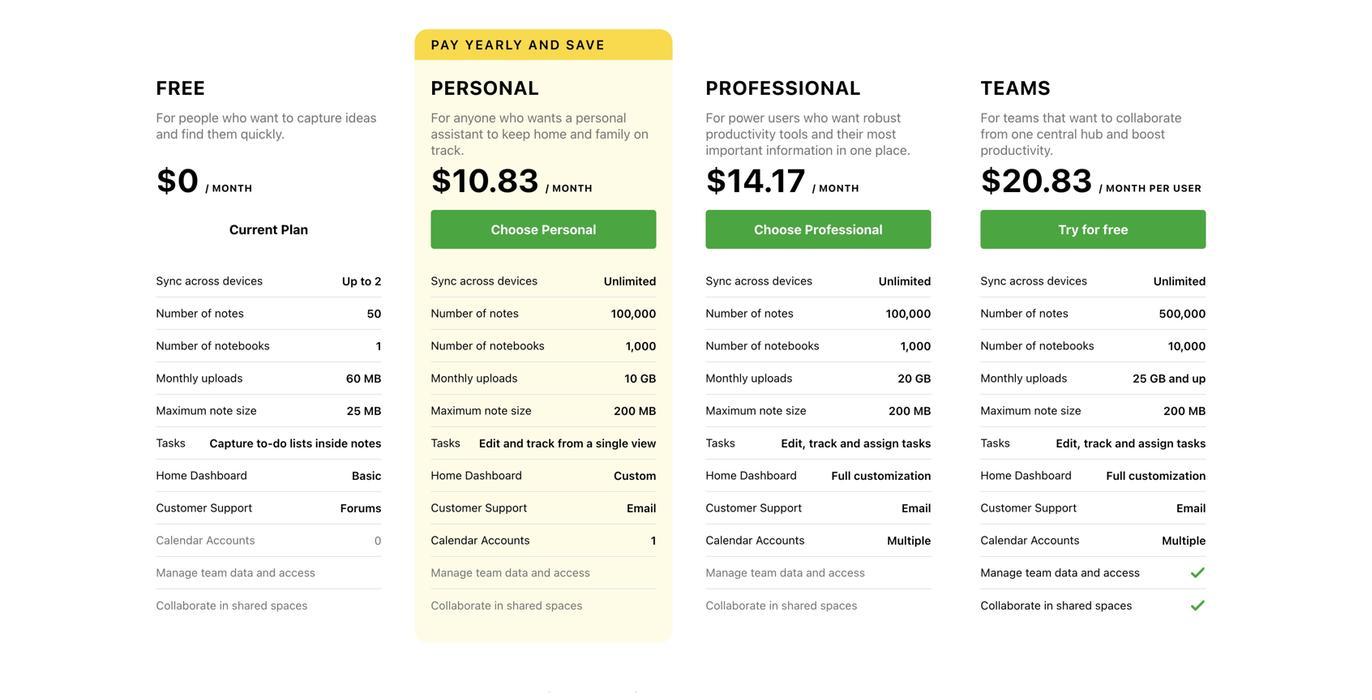 Task type: describe. For each thing, give the bounding box(es) containing it.
4 spaces from the left
[[1095, 599, 1133, 612]]

who for free
[[222, 110, 247, 125]]

unlimited for 25 gb and up
[[1154, 274, 1206, 288]]

maximum note size for 60 mb
[[156, 404, 257, 417]]

20
[[898, 372, 912, 385]]

plan
[[281, 222, 308, 237]]

$10.83 / month
[[431, 161, 593, 199]]

collaborate in shared spaces for 1
[[431, 599, 583, 612]]

productivity.
[[981, 142, 1054, 158]]

unlimited for 20 gb
[[879, 274, 931, 288]]

maximum for 20
[[706, 404, 756, 417]]

anyone
[[454, 110, 496, 125]]

number of notebooks for 25 gb and up
[[981, 339, 1095, 352]]

edit, for 20
[[781, 436, 806, 450]]

home for 10
[[431, 469, 462, 482]]

basic
[[352, 469, 382, 482]]

most
[[867, 126, 896, 142]]

devices for 25 gb and up
[[1047, 274, 1088, 287]]

one inside for power users who want robust productivity tools and their most important information in one place.
[[850, 142, 872, 158]]

note for 60
[[210, 404, 233, 417]]

choose for choose professional
[[754, 222, 802, 237]]

10,000
[[1168, 339, 1206, 353]]

monthly uploads for 60 mb
[[156, 371, 243, 385]]

choose professional button
[[706, 210, 931, 249]]

across for 60 mb
[[185, 274, 220, 287]]

mb for 60 mb
[[364, 404, 382, 417]]

4 shared from the left
[[1056, 599, 1092, 612]]

productivity
[[706, 126, 776, 142]]

shared for multiple
[[782, 599, 817, 612]]

accounts for 20 gb
[[756, 534, 805, 547]]

maximum note size for 20 gb
[[706, 404, 807, 417]]

for anyone who wants a personal assistant to keep home and family on track.
[[431, 110, 649, 158]]

edit
[[479, 436, 500, 450]]

dashboard for 60
[[190, 469, 247, 482]]

2
[[375, 274, 382, 288]]

devices for 10 gb
[[498, 274, 538, 287]]

number of notebooks for 20 gb
[[706, 339, 820, 352]]

boost
[[1132, 126, 1166, 142]]

free
[[1103, 222, 1129, 237]]

monthly for 60 mb
[[156, 371, 198, 385]]

place.
[[875, 142, 911, 158]]

monthly for 10 gb
[[431, 371, 473, 385]]

sync for 60
[[156, 274, 182, 287]]

current plan button
[[156, 210, 382, 249]]

and
[[528, 37, 561, 52]]

monthly uploads for 10 gb
[[431, 371, 518, 385]]

important
[[706, 142, 763, 158]]

across for 25 gb and up
[[1010, 274, 1044, 287]]

customer support for 10 gb
[[431, 501, 527, 515]]

50
[[367, 307, 382, 320]]

manage team data and access for edit,
[[706, 566, 865, 579]]

collaborate for edit
[[431, 599, 491, 612]]

home dashboard for 10 gb
[[431, 469, 522, 482]]

that
[[1043, 110, 1066, 125]]

for teams that want to collaborate from one central hub and boost productivity.
[[981, 110, 1182, 158]]

1 for calendar accounts
[[651, 534, 656, 547]]

tasks for 60 mb
[[156, 436, 186, 450]]

calendar accounts for 60
[[156, 534, 255, 547]]

4 collaborate in shared spaces from the left
[[981, 599, 1133, 612]]

keep
[[502, 126, 530, 142]]

collaborate for capture
[[156, 599, 216, 612]]

to inside for people who want to capture ideas and find them quickly.
[[282, 110, 294, 125]]

central
[[1037, 126, 1077, 142]]

their
[[837, 126, 864, 142]]

4 manage from the left
[[981, 566, 1023, 579]]

4 data from the left
[[1055, 566, 1078, 579]]

professional
[[805, 222, 883, 237]]

edit, track and assign tasks for 20
[[781, 436, 931, 450]]

ideas
[[346, 110, 377, 125]]

$20.83 / month per user
[[981, 161, 1202, 199]]

customer support for 60 mb
[[156, 501, 252, 515]]

quickly.
[[241, 126, 285, 142]]

dashboard for 25
[[1015, 469, 1072, 482]]

up
[[1192, 372, 1206, 385]]

people
[[179, 110, 219, 125]]

and inside for anyone who wants a personal assistant to keep home and family on track.
[[570, 126, 592, 142]]

support for 20
[[760, 501, 802, 515]]

number of notebooks for 10 gb
[[431, 339, 545, 352]]

choose professional
[[754, 222, 883, 237]]

tasks for 10 gb
[[431, 436, 461, 450]]

want inside for power users who want robust productivity tools and their most important information in one place.
[[832, 110, 860, 125]]

multiple for 25 gb and up
[[1162, 534, 1206, 547]]

tools
[[779, 126, 808, 142]]

capture
[[297, 110, 342, 125]]

gb for 20
[[915, 372, 931, 385]]

$14.17
[[706, 161, 806, 199]]

$0
[[156, 161, 199, 199]]

$20.83
[[981, 161, 1093, 199]]

pay yearly and save
[[431, 37, 606, 52]]

for
[[1082, 222, 1100, 237]]

from inside for teams that want to collaborate from one central hub and boost productivity.
[[981, 126, 1008, 142]]

for people who want to capture ideas and find them quickly.
[[156, 110, 377, 142]]

10 gb
[[625, 372, 656, 385]]

mb right the 60
[[364, 372, 382, 385]]

month for $10.83
[[552, 182, 593, 194]]

current plan
[[229, 222, 308, 237]]

20 gb
[[898, 372, 931, 385]]

maximum for 10
[[431, 404, 481, 417]]

lists
[[290, 436, 312, 450]]

customer support for 20 gb
[[706, 501, 802, 515]]

calendar for 20
[[706, 534, 753, 547]]

assign for 25
[[1139, 436, 1174, 450]]

$0 / month
[[156, 161, 253, 199]]

calendar accounts for 10
[[431, 534, 530, 547]]

month for $0
[[212, 182, 253, 194]]

notebooks for 60
[[215, 339, 270, 352]]

calendar accounts for 25
[[981, 534, 1080, 547]]

capture
[[210, 436, 254, 450]]

4 team from the left
[[1026, 566, 1052, 579]]

60 mb
[[346, 372, 382, 385]]

try for free button
[[981, 210, 1206, 249]]

up
[[342, 274, 358, 288]]

sync for 25
[[981, 274, 1007, 287]]

manage team data and access for edit
[[431, 566, 590, 579]]

them
[[207, 126, 237, 142]]

choose personal button
[[431, 210, 656, 249]]

note for 25
[[1034, 404, 1058, 417]]

notebooks for 10
[[490, 339, 545, 352]]

capture to-do lists inside notes
[[210, 436, 382, 450]]

calendar for 60
[[156, 534, 203, 547]]

edit, for 25
[[1056, 436, 1081, 450]]

assign for 20
[[864, 436, 899, 450]]

data for edit,
[[780, 566, 803, 579]]

power
[[729, 110, 765, 125]]

500,000
[[1159, 307, 1206, 320]]

team for edit, track and assign tasks
[[751, 566, 777, 579]]

per
[[1150, 182, 1170, 194]]

access for 0
[[279, 566, 315, 579]]

for for personal
[[431, 110, 450, 125]]

60
[[346, 372, 361, 385]]

wants
[[527, 110, 562, 125]]

robust
[[863, 110, 901, 125]]

1 vertical spatial from
[[558, 436, 584, 450]]

collaborate in shared spaces for multiple
[[706, 599, 858, 612]]

teams
[[1004, 110, 1040, 125]]

pay
[[431, 37, 460, 52]]

access for 1
[[554, 566, 590, 579]]

10
[[625, 372, 637, 385]]

calendar for 25
[[981, 534, 1028, 547]]

edit and track from a single view
[[479, 436, 656, 450]]

4 access from the left
[[1104, 566, 1140, 579]]

full customization for 25
[[1107, 469, 1206, 482]]

inside
[[315, 436, 348, 450]]

up to 2
[[342, 274, 382, 288]]

200 for 20
[[889, 404, 911, 417]]

0
[[375, 534, 382, 547]]

home dashboard for 25 gb and up
[[981, 469, 1072, 482]]

personal
[[542, 222, 596, 237]]

free
[[156, 76, 206, 99]]

to left 2
[[361, 274, 372, 288]]

spaces for multiple
[[820, 599, 858, 612]]

track.
[[431, 142, 464, 158]]

unlimited for 10 gb
[[604, 274, 656, 288]]

custom
[[614, 469, 656, 482]]

25 gb and up
[[1133, 372, 1206, 385]]

professional
[[706, 76, 862, 99]]

teams
[[981, 76, 1051, 99]]

tasks for 20 gb
[[706, 436, 735, 450]]

$10.83
[[431, 161, 539, 199]]

assistant
[[431, 126, 483, 142]]



Task type: locate. For each thing, give the bounding box(es) containing it.
for inside for people who want to capture ideas and find them quickly.
[[156, 110, 175, 125]]

1 note from the left
[[210, 404, 233, 417]]

2 100,000 from the left
[[886, 307, 931, 320]]

0 horizontal spatial 1
[[376, 339, 382, 353]]

25 mb
[[347, 404, 382, 417]]

25 down the 60
[[347, 404, 361, 417]]

1 spaces from the left
[[271, 599, 308, 612]]

3 uploads from the left
[[751, 371, 793, 385]]

2 horizontal spatial gb
[[1150, 372, 1166, 385]]

2 maximum from the left
[[431, 404, 481, 417]]

uploads for 10 gb
[[476, 371, 518, 385]]

25 left up at the right bottom of the page
[[1133, 372, 1147, 385]]

to inside for teams that want to collaborate from one central hub and boost productivity.
[[1101, 110, 1113, 125]]

3 accounts from the left
[[756, 534, 805, 547]]

1 full from the left
[[832, 469, 851, 482]]

1,000 for 10
[[626, 339, 656, 353]]

1 horizontal spatial full customization
[[1107, 469, 1206, 482]]

200 for 25
[[1164, 404, 1186, 417]]

tasks for 20 gb
[[902, 436, 931, 450]]

1 collaborate in shared spaces from the left
[[156, 599, 308, 612]]

customer support for 25 gb and up
[[981, 501, 1077, 515]]

dashboard
[[190, 469, 247, 482], [465, 469, 522, 482], [740, 469, 797, 482], [1015, 469, 1072, 482]]

gb right 20
[[915, 372, 931, 385]]

accounts for 60 mb
[[206, 534, 255, 547]]

4 monthly from the left
[[981, 371, 1023, 385]]

devices down choose personal
[[498, 274, 538, 287]]

1 maximum note size from the left
[[156, 404, 257, 417]]

choose personal
[[491, 222, 596, 237]]

choose down $14.17 / month
[[754, 222, 802, 237]]

3 / from the left
[[812, 182, 816, 194]]

1,000 up 20 gb
[[901, 339, 931, 353]]

4 maximum from the left
[[981, 404, 1031, 417]]

for inside for teams that want to collaborate from one central hub and boost productivity.
[[981, 110, 1000, 125]]

100,000 for 10
[[611, 307, 656, 320]]

maximum
[[156, 404, 207, 417], [431, 404, 481, 417], [706, 404, 756, 417], [981, 404, 1031, 417]]

for left people
[[156, 110, 175, 125]]

1 down the 50
[[376, 339, 382, 353]]

from left single
[[558, 436, 584, 450]]

0 horizontal spatial customization
[[854, 469, 931, 482]]

mb for 25 gb and up
[[1189, 404, 1206, 417]]

full customization for 20
[[832, 469, 931, 482]]

notes for 60
[[215, 307, 244, 320]]

collaborate
[[156, 599, 216, 612], [431, 599, 491, 612], [706, 599, 766, 612], [981, 599, 1041, 612]]

0 horizontal spatial one
[[850, 142, 872, 158]]

personal
[[431, 76, 540, 99]]

customization for 20
[[854, 469, 931, 482]]

4 sync across devices from the left
[[981, 274, 1088, 287]]

3 dashboard from the left
[[740, 469, 797, 482]]

25
[[1133, 372, 1147, 385], [347, 404, 361, 417]]

1 calendar accounts from the left
[[156, 534, 255, 547]]

200 down 10
[[614, 404, 636, 417]]

1 horizontal spatial 1
[[651, 534, 656, 547]]

3 access from the left
[[829, 566, 865, 579]]

4 customer from the left
[[981, 501, 1032, 515]]

1 horizontal spatial track
[[809, 436, 837, 450]]

100,000 up 20
[[886, 307, 931, 320]]

1 accounts from the left
[[206, 534, 255, 547]]

single
[[596, 436, 629, 450]]

1 horizontal spatial gb
[[915, 372, 931, 385]]

1 horizontal spatial choose
[[754, 222, 802, 237]]

/ inside $14.17 / month
[[812, 182, 816, 194]]

tasks for 25 gb and up
[[1177, 436, 1206, 450]]

1 horizontal spatial from
[[981, 126, 1008, 142]]

multiple
[[887, 534, 931, 547], [1162, 534, 1206, 547]]

note for 10
[[485, 404, 508, 417]]

full for 20 gb
[[832, 469, 851, 482]]

sync across devices for 20 gb
[[706, 274, 813, 287]]

1 support from the left
[[210, 501, 252, 515]]

3 home from the left
[[706, 469, 737, 482]]

to-
[[257, 436, 273, 450]]

a right the wants
[[566, 110, 572, 125]]

2 accounts from the left
[[481, 534, 530, 547]]

month inside $14.17 / month
[[819, 182, 860, 194]]

1 vertical spatial 1
[[651, 534, 656, 547]]

try for free
[[1059, 222, 1129, 237]]

customer support
[[156, 501, 252, 515], [431, 501, 527, 515], [706, 501, 802, 515], [981, 501, 1077, 515]]

for for professional
[[706, 110, 725, 125]]

unlimited
[[604, 274, 656, 288], [879, 274, 931, 288], [1154, 274, 1206, 288]]

collaborate
[[1116, 110, 1182, 125]]

200 down 20
[[889, 404, 911, 417]]

0 horizontal spatial gb
[[640, 372, 656, 385]]

support for 10
[[485, 501, 527, 515]]

track for 25 gb and up
[[1084, 436, 1112, 450]]

1 full customization from the left
[[832, 469, 931, 482]]

dashboard for 10
[[465, 469, 522, 482]]

1 vertical spatial one
[[850, 142, 872, 158]]

a inside for anyone who wants a personal assistant to keep home and family on track.
[[566, 110, 572, 125]]

who up keep at the left of the page
[[499, 110, 524, 125]]

sync across devices down choose personal
[[431, 274, 538, 287]]

2 horizontal spatial email
[[1177, 501, 1206, 515]]

$14.17 / month
[[706, 161, 860, 199]]

1 unlimited from the left
[[604, 274, 656, 288]]

1 choose from the left
[[491, 222, 539, 237]]

notebooks for 25
[[1040, 339, 1095, 352]]

0 horizontal spatial full customization
[[832, 469, 931, 482]]

month up personal
[[552, 182, 593, 194]]

for for free
[[156, 110, 175, 125]]

for inside for power users who want robust productivity tools and their most important information in one place.
[[706, 110, 725, 125]]

2 sync from the left
[[431, 274, 457, 287]]

1 sync from the left
[[156, 274, 182, 287]]

0 horizontal spatial 200 mb
[[614, 404, 656, 417]]

mb down up at the right bottom of the page
[[1189, 404, 1206, 417]]

2 support from the left
[[485, 501, 527, 515]]

3 devices from the left
[[772, 274, 813, 287]]

who up them
[[222, 110, 247, 125]]

2 horizontal spatial 200
[[1164, 404, 1186, 417]]

0 vertical spatial 1
[[376, 339, 382, 353]]

manage team data and access
[[156, 566, 315, 579], [431, 566, 590, 579], [706, 566, 865, 579], [981, 566, 1140, 579]]

3 notebooks from the left
[[765, 339, 820, 352]]

1 horizontal spatial full
[[1107, 469, 1126, 482]]

to up quickly.
[[282, 110, 294, 125]]

200 mb down 20 gb
[[889, 404, 931, 417]]

100,000 up 10
[[611, 307, 656, 320]]

calendar accounts
[[156, 534, 255, 547], [431, 534, 530, 547], [706, 534, 805, 547], [981, 534, 1080, 547]]

gb
[[640, 372, 656, 385], [915, 372, 931, 385], [1150, 372, 1166, 385]]

1 horizontal spatial 1,000
[[901, 339, 931, 353]]

2 horizontal spatial 200 mb
[[1164, 404, 1206, 417]]

1 access from the left
[[279, 566, 315, 579]]

4 maximum note size from the left
[[981, 404, 1082, 417]]

information
[[766, 142, 833, 158]]

0 horizontal spatial choose
[[491, 222, 539, 237]]

uploads for 20 gb
[[751, 371, 793, 385]]

to inside for anyone who wants a personal assistant to keep home and family on track.
[[487, 126, 499, 142]]

0 horizontal spatial assign
[[864, 436, 899, 450]]

data for edit
[[505, 566, 528, 579]]

3 200 from the left
[[1164, 404, 1186, 417]]

gb right 10
[[640, 372, 656, 385]]

number of notes for 20 gb
[[706, 307, 794, 320]]

2 200 mb from the left
[[889, 404, 931, 417]]

3 collaborate from the left
[[706, 599, 766, 612]]

from up productivity.
[[981, 126, 1008, 142]]

gb for 25
[[1150, 372, 1166, 385]]

2 horizontal spatial track
[[1084, 436, 1112, 450]]

2 email from the left
[[902, 501, 931, 515]]

/ for $10.83
[[546, 182, 549, 194]]

month left per
[[1106, 182, 1147, 194]]

1 down the custom
[[651, 534, 656, 547]]

maximum for 60
[[156, 404, 207, 417]]

1 horizontal spatial customization
[[1129, 469, 1206, 482]]

1 manage team data and access from the left
[[156, 566, 315, 579]]

full
[[832, 469, 851, 482], [1107, 469, 1126, 482]]

month up current
[[212, 182, 253, 194]]

sync across devices down current
[[156, 274, 263, 287]]

/ up choose personal button
[[546, 182, 549, 194]]

monthly uploads for 25 gb and up
[[981, 371, 1068, 385]]

a left single
[[586, 436, 593, 450]]

notes for 10
[[490, 307, 519, 320]]

2 assign from the left
[[1139, 436, 1174, 450]]

dashboard for 20
[[740, 469, 797, 482]]

4 number of notebooks from the left
[[981, 339, 1095, 352]]

0 horizontal spatial unlimited
[[604, 274, 656, 288]]

1 horizontal spatial 25
[[1133, 372, 1147, 385]]

home for 20
[[706, 469, 737, 482]]

4 manage team data and access from the left
[[981, 566, 1140, 579]]

accounts for 10 gb
[[481, 534, 530, 547]]

3 collaborate in shared spaces from the left
[[706, 599, 858, 612]]

month inside $0 / month
[[212, 182, 253, 194]]

assign down 20
[[864, 436, 899, 450]]

3 gb from the left
[[1150, 372, 1166, 385]]

2 horizontal spatial who
[[804, 110, 828, 125]]

monthly
[[156, 371, 198, 385], [431, 371, 473, 385], [706, 371, 748, 385], [981, 371, 1023, 385]]

/ for $20.83
[[1099, 182, 1103, 194]]

1 horizontal spatial email
[[902, 501, 931, 515]]

save
[[566, 37, 606, 52]]

gb left up at the right bottom of the page
[[1150, 372, 1166, 385]]

yearly
[[465, 37, 524, 52]]

4 home from the left
[[981, 469, 1012, 482]]

0 horizontal spatial 200
[[614, 404, 636, 417]]

1 tasks from the left
[[902, 436, 931, 450]]

/
[[205, 182, 209, 194], [546, 182, 549, 194], [812, 182, 816, 194], [1099, 182, 1103, 194]]

1,000 up the 10 gb
[[626, 339, 656, 353]]

user
[[1173, 182, 1202, 194]]

2 manage from the left
[[431, 566, 473, 579]]

1 horizontal spatial tasks
[[1177, 436, 1206, 450]]

tasks down 20 gb
[[902, 436, 931, 450]]

1 horizontal spatial a
[[586, 436, 593, 450]]

assign
[[864, 436, 899, 450], [1139, 436, 1174, 450]]

shared for 1
[[507, 599, 542, 612]]

email
[[627, 501, 656, 515], [902, 501, 931, 515], [1177, 501, 1206, 515]]

personal
[[576, 110, 626, 125]]

/ right $0
[[205, 182, 209, 194]]

4 note from the left
[[1034, 404, 1058, 417]]

200 mb down up at the right bottom of the page
[[1164, 404, 1206, 417]]

2 collaborate in shared spaces from the left
[[431, 599, 583, 612]]

in
[[836, 142, 847, 158], [219, 599, 229, 612], [494, 599, 504, 612], [769, 599, 778, 612], [1044, 599, 1053, 612]]

who inside for power users who want robust productivity tools and their most important information in one place.
[[804, 110, 828, 125]]

0 horizontal spatial edit, track and assign tasks
[[781, 436, 931, 450]]

data
[[230, 566, 253, 579], [505, 566, 528, 579], [780, 566, 803, 579], [1055, 566, 1078, 579]]

and inside for teams that want to collaborate from one central hub and boost productivity.
[[1107, 126, 1129, 142]]

customization for 25
[[1129, 469, 1206, 482]]

200 mb for 20 gb
[[889, 404, 931, 417]]

home for 60
[[156, 469, 187, 482]]

calendar
[[156, 534, 203, 547], [431, 534, 478, 547], [706, 534, 753, 547], [981, 534, 1028, 547]]

2 calendar from the left
[[431, 534, 478, 547]]

1 horizontal spatial 200 mb
[[889, 404, 931, 417]]

month up professional on the right
[[819, 182, 860, 194]]

25 for 25 mb
[[347, 404, 361, 417]]

one down 'teams'
[[1012, 126, 1034, 142]]

note
[[210, 404, 233, 417], [485, 404, 508, 417], [759, 404, 783, 417], [1034, 404, 1058, 417]]

/ for $0
[[205, 182, 209, 194]]

for up assistant at left
[[431, 110, 450, 125]]

2 1,000 from the left
[[901, 339, 931, 353]]

0 horizontal spatial a
[[566, 110, 572, 125]]

4 collaborate from the left
[[981, 599, 1041, 612]]

multiple for 20 gb
[[887, 534, 931, 547]]

devices
[[223, 274, 263, 287], [498, 274, 538, 287], [772, 274, 813, 287], [1047, 274, 1088, 287]]

4 calendar from the left
[[981, 534, 1028, 547]]

3 size from the left
[[786, 404, 807, 417]]

across for 10 gb
[[460, 274, 495, 287]]

collaborate in shared spaces
[[156, 599, 308, 612], [431, 599, 583, 612], [706, 599, 858, 612], [981, 599, 1133, 612]]

a for personal
[[566, 110, 572, 125]]

/ up try for free button
[[1099, 182, 1103, 194]]

and inside for power users who want robust productivity tools and their most important information in one place.
[[812, 126, 834, 142]]

1 maximum from the left
[[156, 404, 207, 417]]

1 manage from the left
[[156, 566, 198, 579]]

1 horizontal spatial multiple
[[1162, 534, 1206, 547]]

1 customization from the left
[[854, 469, 931, 482]]

note for 20
[[759, 404, 783, 417]]

size for 20
[[786, 404, 807, 417]]

200 mb down 10
[[614, 404, 656, 417]]

1 track from the left
[[527, 436, 555, 450]]

month for $20.83
[[1106, 182, 1147, 194]]

in inside for power users who want robust productivity tools and their most important information in one place.
[[836, 142, 847, 158]]

support for 25
[[1035, 501, 1077, 515]]

3 home dashboard from the left
[[706, 469, 797, 482]]

month inside $10.83 / month
[[552, 182, 593, 194]]

home dashboard for 20 gb
[[706, 469, 797, 482]]

assign down 25 gb and up
[[1139, 436, 1174, 450]]

1 notebooks from the left
[[215, 339, 270, 352]]

/ inside '$20.83 / month per user'
[[1099, 182, 1103, 194]]

manage for edit, track and assign tasks
[[706, 566, 748, 579]]

mb up view
[[639, 404, 656, 417]]

find
[[181, 126, 204, 142]]

and inside for people who want to capture ideas and find them quickly.
[[156, 126, 178, 142]]

who inside for anyone who wants a personal assistant to keep home and family on track.
[[499, 110, 524, 125]]

/ inside $0 / month
[[205, 182, 209, 194]]

hub
[[1081, 126, 1103, 142]]

who inside for people who want to capture ideas and find them quickly.
[[222, 110, 247, 125]]

0 horizontal spatial edit,
[[781, 436, 806, 450]]

shared for 0
[[232, 599, 268, 612]]

want up quickly.
[[250, 110, 279, 125]]

2 collaborate from the left
[[431, 599, 491, 612]]

/ for $14.17
[[812, 182, 816, 194]]

1 100,000 from the left
[[611, 307, 656, 320]]

0 vertical spatial 25
[[1133, 372, 1147, 385]]

tasks for 25 gb and up
[[981, 436, 1010, 450]]

home
[[534, 126, 567, 142]]

4 across from the left
[[1010, 274, 1044, 287]]

1 horizontal spatial edit,
[[1056, 436, 1081, 450]]

2 access from the left
[[554, 566, 590, 579]]

3 calendar accounts from the left
[[706, 534, 805, 547]]

data for capture
[[230, 566, 253, 579]]

2 / from the left
[[546, 182, 549, 194]]

1 edit, track and assign tasks from the left
[[781, 436, 931, 450]]

choose
[[491, 222, 539, 237], [754, 222, 802, 237]]

2 horizontal spatial unlimited
[[1154, 274, 1206, 288]]

for for teams
[[981, 110, 1000, 125]]

sync across devices for 10 gb
[[431, 274, 538, 287]]

0 horizontal spatial 100,000
[[611, 307, 656, 320]]

spaces
[[271, 599, 308, 612], [545, 599, 583, 612], [820, 599, 858, 612], [1095, 599, 1133, 612]]

spaces for 1
[[545, 599, 583, 612]]

mb down 20 gb
[[914, 404, 931, 417]]

devices down the try
[[1047, 274, 1088, 287]]

want up their
[[832, 110, 860, 125]]

2 number of notes from the left
[[431, 307, 519, 320]]

tasks down up at the right bottom of the page
[[1177, 436, 1206, 450]]

0 horizontal spatial want
[[250, 110, 279, 125]]

3 200 mb from the left
[[1164, 404, 1206, 417]]

1 vertical spatial a
[[586, 436, 593, 450]]

1 horizontal spatial assign
[[1139, 436, 1174, 450]]

number of notes for 60 mb
[[156, 307, 244, 320]]

spaces for 0
[[271, 599, 308, 612]]

monthly uploads
[[156, 371, 243, 385], [431, 371, 518, 385], [706, 371, 793, 385], [981, 371, 1068, 385]]

2 choose from the left
[[754, 222, 802, 237]]

choose down $10.83 / month
[[491, 222, 539, 237]]

2 monthly uploads from the left
[[431, 371, 518, 385]]

200 down 25 gb and up
[[1164, 404, 1186, 417]]

2 customer support from the left
[[431, 501, 527, 515]]

monthly for 20 gb
[[706, 371, 748, 385]]

monthly for 25 gb and up
[[981, 371, 1023, 385]]

1 horizontal spatial who
[[499, 110, 524, 125]]

0 vertical spatial a
[[566, 110, 572, 125]]

2 unlimited from the left
[[879, 274, 931, 288]]

to left keep at the left of the page
[[487, 126, 499, 142]]

email for 20 gb
[[902, 501, 931, 515]]

month inside '$20.83 / month per user'
[[1106, 182, 1147, 194]]

sync across devices down choose professional
[[706, 274, 813, 287]]

edit, track and assign tasks for 25
[[1056, 436, 1206, 450]]

4 calendar accounts from the left
[[981, 534, 1080, 547]]

0 horizontal spatial 25
[[347, 404, 361, 417]]

sync across devices for 60 mb
[[156, 274, 263, 287]]

2 home dashboard from the left
[[431, 469, 522, 482]]

team
[[201, 566, 227, 579], [476, 566, 502, 579], [751, 566, 777, 579], [1026, 566, 1052, 579]]

2 gb from the left
[[915, 372, 931, 385]]

for left 'teams'
[[981, 110, 1000, 125]]

1 monthly uploads from the left
[[156, 371, 243, 385]]

users
[[768, 110, 800, 125]]

mb for 20 gb
[[914, 404, 931, 417]]

want inside for people who want to capture ideas and find them quickly.
[[250, 110, 279, 125]]

2 size from the left
[[511, 404, 532, 417]]

0 horizontal spatial 1,000
[[626, 339, 656, 353]]

to
[[282, 110, 294, 125], [1101, 110, 1113, 125], [487, 126, 499, 142], [361, 274, 372, 288]]

0 horizontal spatial multiple
[[887, 534, 931, 547]]

1 horizontal spatial unlimited
[[879, 274, 931, 288]]

home for 25
[[981, 469, 1012, 482]]

one inside for teams that want to collaborate from one central hub and boost productivity.
[[1012, 126, 1034, 142]]

/ down information
[[812, 182, 816, 194]]

1 shared from the left
[[232, 599, 268, 612]]

customer for 10
[[431, 501, 482, 515]]

2 track from the left
[[809, 436, 837, 450]]

/ inside $10.83 / month
[[546, 182, 549, 194]]

100,000
[[611, 307, 656, 320], [886, 307, 931, 320]]

for up productivity
[[706, 110, 725, 125]]

200 mb for 10 gb
[[614, 404, 656, 417]]

0 horizontal spatial who
[[222, 110, 247, 125]]

devices down choose professional
[[772, 274, 813, 287]]

2 tasks from the left
[[431, 436, 461, 450]]

on
[[634, 126, 649, 142]]

want up hub
[[1070, 110, 1098, 125]]

1 multiple from the left
[[887, 534, 931, 547]]

try
[[1059, 222, 1079, 237]]

3 note from the left
[[759, 404, 783, 417]]

who
[[222, 110, 247, 125], [499, 110, 524, 125], [804, 110, 828, 125]]

mb down 60 mb
[[364, 404, 382, 417]]

number of notes for 10 gb
[[431, 307, 519, 320]]

notebooks
[[215, 339, 270, 352], [490, 339, 545, 352], [765, 339, 820, 352], [1040, 339, 1095, 352]]

customer for 20
[[706, 501, 757, 515]]

across
[[185, 274, 220, 287], [460, 274, 495, 287], [735, 274, 769, 287], [1010, 274, 1044, 287]]

1 horizontal spatial 100,000
[[886, 307, 931, 320]]

1 who from the left
[[222, 110, 247, 125]]

support for 60
[[210, 501, 252, 515]]

1 vertical spatial 25
[[347, 404, 361, 417]]

collaborate in shared spaces for 0
[[156, 599, 308, 612]]

3 month from the left
[[819, 182, 860, 194]]

of
[[201, 307, 212, 320], [476, 307, 487, 320], [751, 307, 762, 320], [1026, 307, 1036, 320], [201, 339, 212, 352], [476, 339, 487, 352], [751, 339, 762, 352], [1026, 339, 1036, 352]]

for power users who want robust productivity tools and their most important information in one place.
[[706, 110, 911, 158]]

1 monthly from the left
[[156, 371, 198, 385]]

choose for choose personal
[[491, 222, 539, 237]]

1 customer support from the left
[[156, 501, 252, 515]]

access for multiple
[[829, 566, 865, 579]]

2 across from the left
[[460, 274, 495, 287]]

view
[[631, 436, 656, 450]]

team for capture to-do lists inside notes
[[201, 566, 227, 579]]

1 horizontal spatial one
[[1012, 126, 1034, 142]]

do
[[273, 436, 287, 450]]

devices for 60 mb
[[223, 274, 263, 287]]

200
[[614, 404, 636, 417], [889, 404, 911, 417], [1164, 404, 1186, 417]]

4 support from the left
[[1035, 501, 1077, 515]]

0 horizontal spatial full
[[832, 469, 851, 482]]

number
[[156, 307, 198, 320], [431, 307, 473, 320], [706, 307, 748, 320], [981, 307, 1023, 320], [156, 339, 198, 352], [431, 339, 473, 352], [706, 339, 748, 352], [981, 339, 1023, 352]]

a
[[566, 110, 572, 125], [586, 436, 593, 450]]

25 for 25 gb and up
[[1133, 372, 1147, 385]]

and
[[156, 126, 178, 142], [570, 126, 592, 142], [812, 126, 834, 142], [1107, 126, 1129, 142], [1169, 372, 1189, 385], [503, 436, 524, 450], [840, 436, 861, 450], [1115, 436, 1136, 450], [256, 566, 276, 579], [531, 566, 551, 579], [806, 566, 826, 579], [1081, 566, 1101, 579]]

customization
[[854, 469, 931, 482], [1129, 469, 1206, 482]]

1 horizontal spatial 200
[[889, 404, 911, 417]]

2 for from the left
[[431, 110, 450, 125]]

1,000 for 20
[[901, 339, 931, 353]]

3 customer from the left
[[706, 501, 757, 515]]

0 horizontal spatial from
[[558, 436, 584, 450]]

shared
[[232, 599, 268, 612], [507, 599, 542, 612], [782, 599, 817, 612], [1056, 599, 1092, 612]]

2 edit, from the left
[[1056, 436, 1081, 450]]

forums
[[340, 501, 382, 515]]

2 horizontal spatial want
[[1070, 110, 1098, 125]]

3 shared from the left
[[782, 599, 817, 612]]

current
[[229, 222, 278, 237]]

who up tools
[[804, 110, 828, 125]]

uploads
[[201, 371, 243, 385], [476, 371, 518, 385], [751, 371, 793, 385], [1026, 371, 1068, 385]]

1 number of notes from the left
[[156, 307, 244, 320]]

one down their
[[850, 142, 872, 158]]

4 home dashboard from the left
[[981, 469, 1072, 482]]

notes for 25
[[1040, 307, 1069, 320]]

0 horizontal spatial tasks
[[902, 436, 931, 450]]

1 email from the left
[[627, 501, 656, 515]]

devices down current
[[223, 274, 263, 287]]

1 calendar from the left
[[156, 534, 203, 547]]

4 / from the left
[[1099, 182, 1103, 194]]

1 horizontal spatial want
[[832, 110, 860, 125]]

0 horizontal spatial email
[[627, 501, 656, 515]]

for inside for anyone who wants a personal assistant to keep home and family on track.
[[431, 110, 450, 125]]

want inside for teams that want to collaborate from one central hub and boost productivity.
[[1070, 110, 1098, 125]]

0 vertical spatial from
[[981, 126, 1008, 142]]

0 horizontal spatial track
[[527, 436, 555, 450]]

1 month from the left
[[212, 182, 253, 194]]

3 across from the left
[[735, 274, 769, 287]]

tasks
[[902, 436, 931, 450], [1177, 436, 1206, 450]]

sync for 20
[[706, 274, 732, 287]]

manage for capture to-do lists inside notes
[[156, 566, 198, 579]]

in for capture to-do lists inside notes
[[219, 599, 229, 612]]

1 horizontal spatial edit, track and assign tasks
[[1056, 436, 1206, 450]]

to up hub
[[1101, 110, 1113, 125]]

family
[[596, 126, 631, 142]]

gb for 10
[[640, 372, 656, 385]]

0 vertical spatial one
[[1012, 126, 1034, 142]]

sync across devices down the try
[[981, 274, 1088, 287]]



Task type: vqa. For each thing, say whether or not it's contained in the screenshot.
first note from the right
yes



